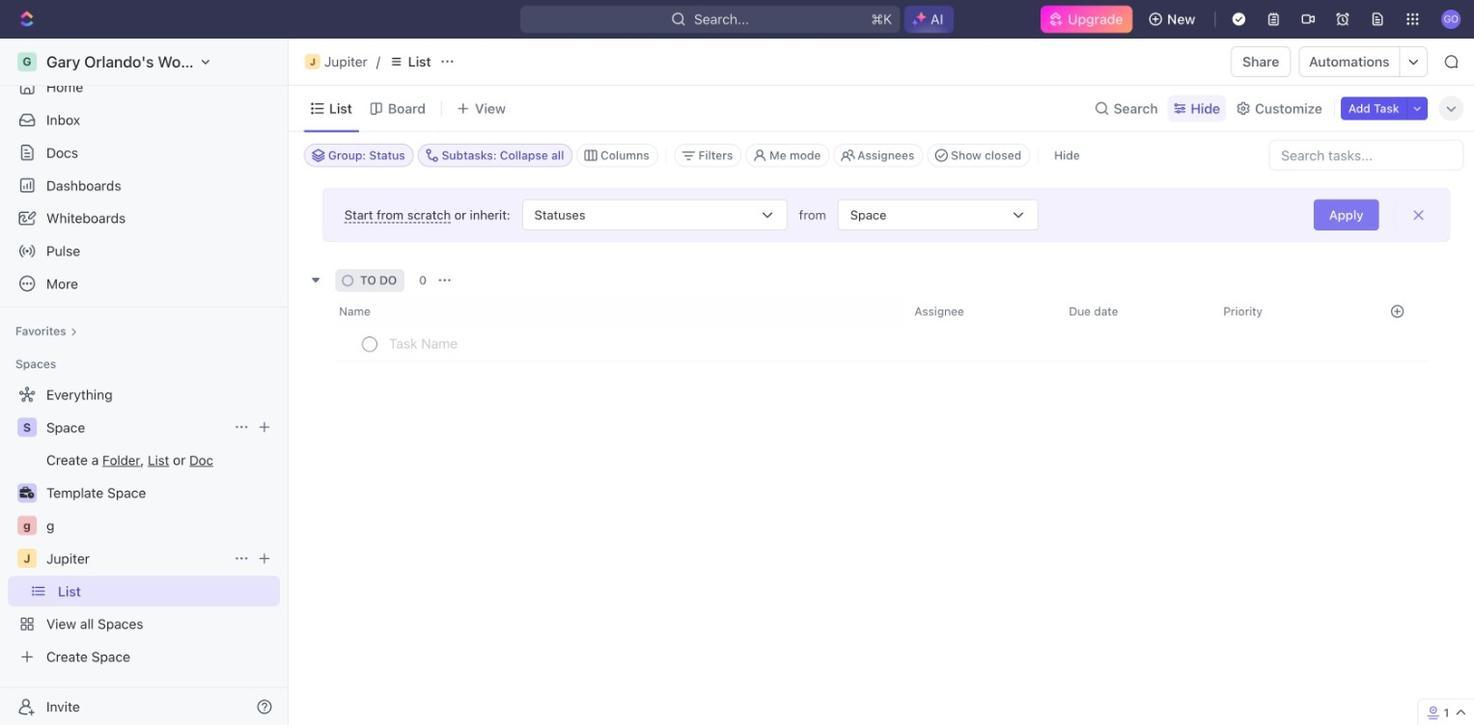 Task type: locate. For each thing, give the bounding box(es) containing it.
0 vertical spatial jupiter, , element
[[305, 54, 320, 70]]

gary orlando's workspace, , element
[[17, 52, 37, 71]]

1 vertical spatial jupiter, , element
[[17, 549, 37, 569]]

Search tasks... text field
[[1270, 141, 1463, 170]]

g, , element
[[17, 517, 37, 536]]

0 horizontal spatial jupiter, , element
[[17, 549, 37, 569]]

1 horizontal spatial jupiter, , element
[[305, 54, 320, 70]]

jupiter, , element
[[305, 54, 320, 70], [17, 549, 37, 569]]

business time image
[[20, 488, 34, 499]]

tree
[[8, 379, 280, 673]]

sidebar navigation
[[0, 39, 293, 726]]

change status image
[[370, 340, 379, 349]]



Task type: describe. For each thing, give the bounding box(es) containing it.
jupiter, , element inside tree
[[17, 549, 37, 569]]

Task Name text field
[[389, 328, 953, 359]]

space, , element
[[17, 418, 37, 437]]

tree inside sidebar navigation
[[8, 379, 280, 673]]



Task type: vqa. For each thing, say whether or not it's contained in the screenshot.
Billing & Invoicing
no



